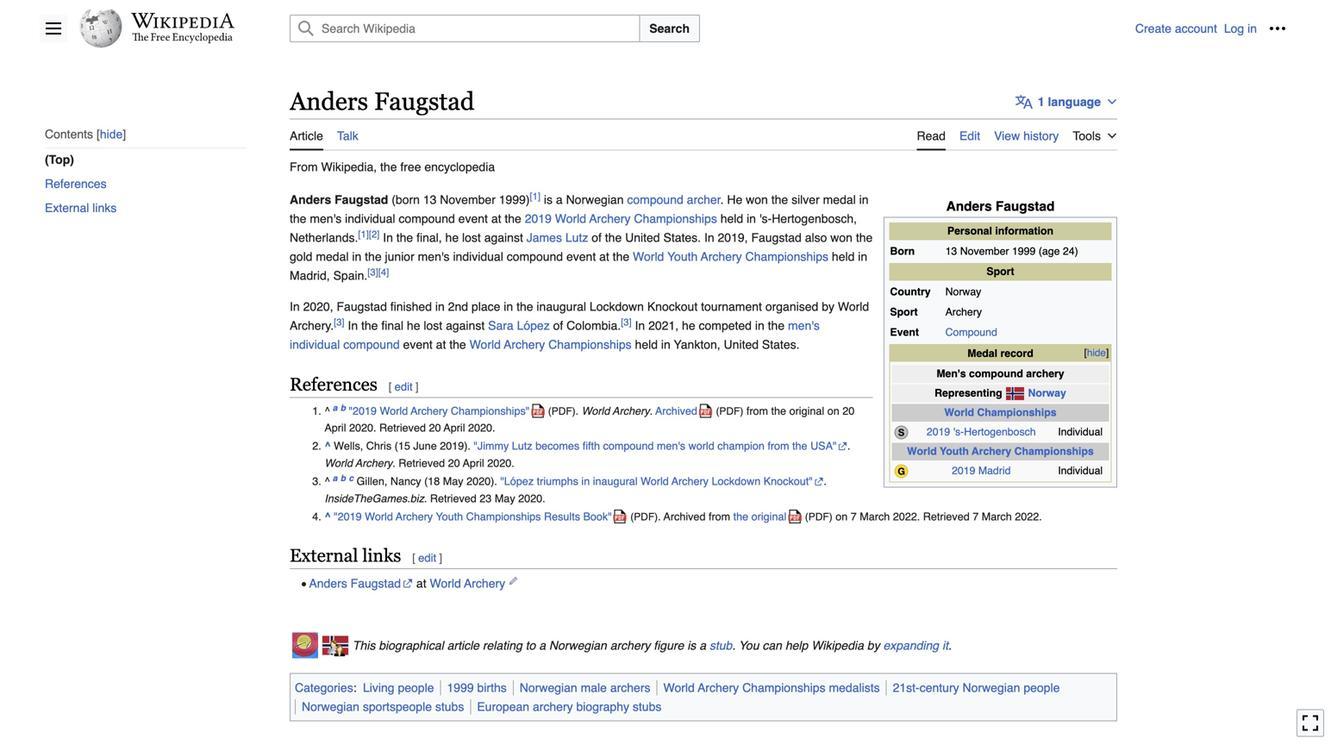 Task type: vqa. For each thing, say whether or not it's contained in the screenshot.
1,000,000+ articles heading
no



Task type: locate. For each thing, give the bounding box(es) containing it.
anders faugstad up this
[[309, 576, 401, 590]]

1 horizontal spatial he
[[445, 231, 459, 245]]

13 november 1999 (age 24)
[[946, 245, 1078, 257]]

0 vertical spatial individual
[[345, 212, 395, 226]]

the inside in 2020, faugstad finished in 2nd place in the inaugural lockdown knockout tournament organised by world archery.
[[517, 300, 533, 314]]

lockdown
[[590, 300, 644, 314], [712, 475, 761, 488]]

21st-century norwegian people link
[[893, 681, 1060, 694]]

men's down final,
[[418, 250, 450, 264]]

7
[[851, 510, 857, 523], [973, 510, 979, 523]]

(pdf) up the becomes
[[548, 405, 576, 417]]

1 vertical spatial [
[[412, 552, 416, 564]]

(top) link
[[45, 147, 259, 172]]

1 vertical spatial references
[[290, 374, 378, 395]]

edit link up "at world archery"
[[418, 552, 436, 564]]

2 horizontal spatial event
[[567, 250, 596, 264]]

0 horizontal spatial 1999
[[447, 681, 474, 694]]

0 horizontal spatial [3]
[[334, 317, 345, 328]]

0 vertical spatial by
[[822, 300, 835, 314]]

he inside [1] [2] in the final, he lost against james lutz
[[445, 231, 459, 245]]

from left the original 'link'
[[709, 510, 731, 523]]

2 vertical spatial youth
[[436, 510, 463, 523]]

european
[[477, 700, 530, 713]]

language progressive image
[[1016, 93, 1033, 110]]

0 vertical spatial hide
[[100, 128, 123, 141]]

.
[[721, 193, 724, 207], [576, 405, 579, 417], [650, 405, 653, 417], [373, 422, 376, 434], [492, 422, 495, 434], [848, 440, 851, 452], [393, 457, 396, 469], [512, 457, 515, 469], [824, 475, 827, 488], [424, 492, 427, 505], [543, 492, 546, 505], [658, 510, 661, 523], [917, 510, 920, 523], [1039, 510, 1042, 523], [732, 638, 736, 652], [949, 638, 952, 652]]

youth up knockout
[[668, 250, 698, 264]]

in down 2021, on the top of the page
[[661, 338, 671, 352]]

male
[[581, 681, 607, 694]]

1 horizontal spatial lost
[[462, 231, 481, 245]]

references down (top)
[[45, 177, 107, 190]]

1 vertical spatial 2019
[[927, 425, 950, 438]]

1 vertical spatial event
[[567, 250, 596, 264]]

in right log at top right
[[1248, 22, 1257, 35]]

1 horizontal spatial 2022
[[1015, 510, 1039, 523]]

in left the born
[[858, 250, 868, 264]]

norwegian up the 2019 world archery championships link
[[566, 193, 624, 207]]

held down hertogenbosch,
[[832, 250, 855, 264]]

lost inside [3] in the final he lost against sara lópez of colombia. [3] in 2021, he competed in the
[[424, 319, 443, 333]]

individual down archery.
[[290, 338, 340, 352]]

anders faugstad link
[[309, 576, 413, 590]]

on
[[828, 405, 840, 417], [836, 510, 848, 523]]

(pdf) inside (pdf) . archived from the original
[[631, 511, 658, 523]]

by
[[822, 300, 835, 314], [867, 638, 880, 652]]

1 horizontal spatial held
[[721, 212, 743, 226]]

b for ^ a b
[[340, 402, 346, 413]]

1 ^ from the top
[[324, 405, 330, 417]]

at inside the of the united states. in 2019, faugstad also won the gold medal in the junior men's individual compound event at the
[[599, 250, 609, 264]]

states. down archer
[[664, 231, 701, 245]]

this biographical article relating to a norwegian archery figure is a stub . you can help wikipedia by expanding it .
[[353, 638, 952, 652]]

world archery championships medalists
[[664, 681, 880, 694]]

wells, chris (15 june 2019). "jimmy lutz becomes fifth compound men's world champion from the usa"
[[334, 440, 837, 452]]

1 vertical spatial links
[[362, 545, 401, 566]]

2020 down championships"
[[468, 422, 492, 434]]

world inside . world archery . retrieved 20 april 2020 .
[[324, 457, 353, 469]]

0 vertical spatial [ edit ]
[[389, 380, 419, 393]]

23
[[480, 492, 492, 505]]

2 vertical spatial anders faugstad
[[309, 576, 401, 590]]

1
[[1038, 95, 1045, 109]]

1 2022 from the left
[[893, 510, 917, 523]]

1 vertical spatial ^ link
[[324, 510, 331, 523]]

0 vertical spatial 13
[[423, 193, 437, 207]]

^ link for (pdf)
[[324, 510, 331, 523]]

1 b link from the top
[[340, 402, 346, 417]]

0 vertical spatial archery
[[1026, 367, 1065, 380]]

0 horizontal spatial external links
[[45, 201, 117, 215]]

1 vertical spatial medal
[[316, 250, 349, 264]]

united down '2019 world archery championships'
[[625, 231, 660, 245]]

search
[[650, 22, 690, 35]]

biographical
[[379, 638, 444, 652]]

0 vertical spatial external
[[45, 201, 89, 215]]

[ for references
[[389, 380, 392, 393]]

2020 inside . insidethegames.biz . retrieved 23 may 2020 .
[[518, 492, 543, 505]]

compound inside . he won the silver medal in the men's individual compound event at the
[[399, 212, 455, 226]]

edit up "2019 world archery championships"
[[395, 380, 413, 393]]

0 horizontal spatial ]
[[416, 380, 419, 393]]

personal tools navigation
[[1136, 15, 1292, 42]]

2 a link from the top
[[333, 473, 337, 488]]

2022
[[893, 510, 917, 523], [1015, 510, 1039, 523]]

b up wells,
[[340, 402, 346, 413]]

silver
[[792, 193, 820, 207]]

1 march from the left
[[860, 510, 890, 523]]

[1] up [3] [4]
[[358, 229, 369, 240]]

^ link left wells,
[[324, 440, 331, 452]]

(pdf) inside (pdf) . world archery . archived
[[548, 405, 576, 417]]

championships down hertogenbosch on the right of the page
[[1015, 445, 1094, 457]]

a link
[[333, 402, 337, 417], [333, 473, 337, 488]]

in down tournament
[[755, 319, 765, 333]]

c
[[349, 473, 354, 483]]

1 stubs from the left
[[435, 700, 464, 713]]

"2019 for "2019 world archery championships"
[[349, 405, 377, 417]]

article
[[290, 129, 323, 143]]

of inside [3] in the final he lost against sara lópez of colombia. [3] in 2021, he competed in the
[[553, 319, 563, 333]]

a up wells,
[[333, 402, 337, 413]]

archery left figure
[[610, 638, 651, 652]]

world inside in 2020, faugstad finished in 2nd place in the inaugural lockdown knockout tournament organised by world archery.
[[838, 300, 869, 314]]

2 people from the left
[[1024, 681, 1060, 694]]

free
[[400, 160, 421, 174]]

individual down [1] [2] in the final, he lost against james lutz
[[453, 250, 503, 264]]

1 horizontal spatial 2019
[[927, 425, 950, 438]]

a link for . insidethegames.biz . retrieved 23 may 2020 .
[[333, 473, 337, 488]]

compound down james
[[507, 250, 563, 264]]

april down ^ a b
[[324, 422, 346, 434]]

retrieved down june at the bottom left of page
[[399, 457, 445, 469]]

retrieved inside . world archery . retrieved 20 april 2020 .
[[399, 457, 445, 469]]

a up 'held in 's-hertogenbosch, netherlands.'
[[556, 193, 563, 207]]

2 horizontal spatial youth
[[940, 445, 969, 457]]

0 vertical spatial is
[[544, 193, 553, 207]]

original inside from the original on 20 april 2020
[[789, 405, 825, 417]]

20 inside from the original on 20 april 2020
[[843, 405, 855, 417]]

c link
[[349, 473, 354, 488]]

united down the competed
[[724, 338, 759, 352]]

world archery championships medalists link
[[664, 681, 880, 694]]

^ link for . retrieved
[[324, 440, 331, 452]]

he up 'yankton,'
[[682, 319, 696, 333]]

0 vertical spatial from
[[747, 405, 768, 417]]

0 vertical spatial lost
[[462, 231, 481, 245]]

1 ^ link from the top
[[324, 440, 331, 452]]

edit
[[960, 129, 981, 143]]

of
[[592, 231, 602, 245], [553, 319, 563, 333]]

anders inside anders faugstad (born 13 november 1999) [1] is a norwegian compound archer
[[290, 193, 331, 207]]

0 vertical spatial lockdown
[[590, 300, 644, 314]]

anders faugstad main content
[[283, 78, 1287, 742]]

1 vertical spatial b
[[340, 473, 346, 483]]

faugstad inside anders faugstad (born 13 november 1999) [1] is a norwegian compound archer
[[335, 193, 388, 207]]

0 vertical spatial edit
[[395, 380, 413, 393]]

1 horizontal spatial inaugural
[[593, 475, 638, 488]]

medalists
[[829, 681, 880, 694]]

2019 for 2019 's-hertogenbosch
[[927, 425, 950, 438]]

's- inside 'held in 's-hertogenbosch, netherlands.'
[[760, 212, 772, 226]]

1 vertical spatial [ edit ]
[[412, 552, 442, 564]]

1 horizontal spatial hide
[[1087, 347, 1106, 358]]

retrieved inside . insidethegames.biz . retrieved 23 may 2020 .
[[430, 492, 477, 505]]

april up 2019).
[[444, 422, 465, 434]]

norwegian male archers
[[520, 681, 651, 694]]

"lópez triumphs in inaugural world archery lockdown knockout" link
[[500, 475, 824, 488]]

0 horizontal spatial by
[[822, 300, 835, 314]]

country
[[890, 285, 931, 298]]

biography icon image
[[323, 632, 349, 658]]

1 horizontal spatial references
[[290, 374, 378, 395]]

held for held in 's-hertogenbosch, netherlands.
[[721, 212, 743, 226]]

world archery link
[[430, 576, 505, 590]]

0 vertical spatial references
[[45, 177, 107, 190]]

0 vertical spatial archived
[[656, 405, 698, 417]]

a link up wells,
[[333, 402, 337, 417]]

2 ^ from the top
[[324, 440, 331, 452]]

medal inside the of the united states. in 2019, faugstad also won the gold medal in the junior men's individual compound event at the
[[316, 250, 349, 264]]

inaugural down . world archery . retrieved 20 april 2020 .
[[593, 475, 638, 488]]

[3] for in
[[334, 317, 345, 328]]

european archery biography stubs
[[477, 700, 662, 713]]

1 individual from the top
[[1058, 425, 1103, 438]]

united
[[625, 231, 660, 245], [724, 338, 759, 352]]

1 vertical spatial individual
[[1058, 464, 1103, 477]]

2 vertical spatial from
[[709, 510, 731, 523]]

1 vertical spatial lutz
[[512, 440, 533, 452]]

2020 inside . world archery . retrieved 20 april 2020 .
[[487, 457, 512, 469]]

] up "2019 world archery championships"
[[416, 380, 419, 393]]

in left 2nd
[[435, 300, 445, 314]]

0 horizontal spatial [1]
[[358, 229, 369, 240]]

1 horizontal spatial march
[[982, 510, 1012, 523]]

(pdf) for 7
[[805, 511, 833, 523]]

1 horizontal spatial [
[[412, 552, 416, 564]]

] for references
[[416, 380, 419, 393]]

1 horizontal spatial united
[[724, 338, 759, 352]]

inaugural
[[537, 300, 586, 314], [593, 475, 638, 488]]

2 vertical spatial 2019
[[952, 464, 976, 477]]

log in link
[[1224, 22, 1257, 35]]

(pdf) down 'knockout"'
[[805, 511, 833, 523]]

compound inside the of the united states. in 2019, faugstad also won the gold medal in the junior men's individual compound event at the
[[507, 250, 563, 264]]

june
[[413, 440, 437, 452]]

edit link up "2019 world archery championships"
[[395, 380, 413, 393]]

1 horizontal spatial edit link
[[418, 552, 436, 564]]

individual inside men's individual compound
[[290, 338, 340, 352]]

stubs down the 1999 births
[[435, 700, 464, 713]]

finished
[[390, 300, 432, 314]]

1 vertical spatial by
[[867, 638, 880, 652]]

april up 2020).
[[463, 457, 484, 469]]

men's down the organised
[[788, 319, 820, 333]]

of the united states. in 2019, faugstad also won the gold medal in the junior men's individual compound event at the
[[290, 231, 873, 264]]

0 horizontal spatial 7
[[851, 510, 857, 523]]

2 ^ link from the top
[[324, 510, 331, 523]]

championships down can in the right of the page
[[742, 681, 826, 694]]

in inside personal tools navigation
[[1248, 22, 1257, 35]]

b link left c link
[[340, 473, 346, 488]]

sportspeople
[[363, 700, 432, 713]]

of inside the of the united states. in 2019, faugstad also won the gold medal in the junior men's individual compound event at the
[[592, 231, 602, 245]]

0 horizontal spatial norway
[[946, 285, 982, 298]]

(age 24)
[[1039, 245, 1078, 257]]

in inside [3] in the final he lost against sara lópez of colombia. [3] in 2021, he competed in the
[[755, 319, 765, 333]]

1 vertical spatial 13
[[946, 245, 957, 257]]

archery down sara lópez link
[[504, 338, 545, 352]]

lost inside [1] [2] in the final, he lost against james lutz
[[462, 231, 481, 245]]

a inside ^ a b
[[333, 402, 337, 413]]

stubs inside the 21st-century norwegian people norwegian sportspeople stubs
[[435, 700, 464, 713]]

championships
[[634, 212, 717, 226], [745, 250, 829, 264], [549, 338, 632, 352], [977, 406, 1057, 419], [1015, 445, 1094, 457], [466, 510, 541, 523], [742, 681, 826, 694]]

from up 'knockout"'
[[768, 440, 789, 452]]

7 down 2019 madrid link
[[973, 510, 979, 523]]

0 horizontal spatial 2022
[[893, 510, 917, 523]]

categories link
[[295, 681, 353, 694]]

james
[[527, 231, 562, 245]]

individual for 2019 's-hertogenbosch
[[1058, 425, 1103, 438]]

(18
[[424, 475, 440, 488]]

held inside 'held in 's-hertogenbosch, netherlands.'
[[721, 212, 743, 226]]

he down finished
[[407, 319, 420, 333]]

you
[[739, 638, 759, 652]]

in right [2] link
[[383, 231, 393, 245]]

b left c in the bottom of the page
[[340, 473, 346, 483]]

1 horizontal spatial [1]
[[530, 191, 541, 202]]

b
[[340, 402, 346, 413], [340, 473, 346, 483]]

march
[[860, 510, 890, 523], [982, 510, 1012, 523]]

7 right the original 'link'
[[851, 510, 857, 523]]

1 vertical spatial b link
[[340, 473, 346, 488]]

hertogenbosch,
[[772, 212, 857, 226]]

b link for from the original on 20 april 2020
[[340, 402, 346, 417]]

this
[[353, 638, 375, 652]]

men's up netherlands.
[[310, 212, 342, 226]]

it
[[942, 638, 949, 652]]

1 vertical spatial world youth archery championships link
[[907, 445, 1094, 457]]

original
[[789, 405, 825, 417], [752, 510, 787, 523]]

wells,
[[334, 440, 363, 452]]

(pdf) for world
[[548, 405, 576, 417]]

individual up [2]
[[345, 212, 395, 226]]

1 vertical spatial hide
[[1087, 347, 1106, 358]]

4 ^ from the top
[[324, 510, 331, 523]]

0 horizontal spatial 13
[[423, 193, 437, 207]]

faugstad down wikipedia, at the top of the page
[[335, 193, 388, 207]]

0 vertical spatial original
[[789, 405, 825, 417]]

archived up "jimmy lutz becomes fifth compound men's world champion from the usa" link
[[656, 405, 698, 417]]

language
[[1048, 95, 1101, 109]]

yankton,
[[674, 338, 721, 352]]

2 individual from the top
[[1058, 464, 1103, 477]]

0 vertical spatial lutz
[[566, 231, 588, 245]]

compound
[[946, 326, 998, 338]]

0 vertical spatial united
[[625, 231, 660, 245]]

^ left wells,
[[324, 440, 331, 452]]

1 vertical spatial edit
[[418, 552, 436, 564]]

states. inside the of the united states. in 2019, faugstad also won the gold medal in the junior men's individual compound event at the
[[664, 231, 701, 245]]

held inside held in madrid, spain.
[[832, 250, 855, 264]]

compound down (pdf) . world archery . archived
[[603, 440, 654, 452]]

on inside from the original on 20 april 2020
[[828, 405, 840, 417]]

event
[[890, 326, 919, 338]]

archery up the of the united states. in 2019, faugstad also won the gold medal in the junior men's individual compound event at the at top
[[589, 212, 631, 226]]

november inside anders faugstad (born 13 november 1999) [1] is a norwegian compound archer
[[440, 193, 496, 207]]

individual inside . he won the silver medal in the men's individual compound event at the
[[345, 212, 395, 226]]

archery inside . world archery . retrieved 20 april 2020 .
[[355, 457, 393, 469]]

0 vertical spatial a link
[[333, 402, 337, 417]]

lutz inside [1] [2] in the final, he lost against james lutz
[[566, 231, 588, 245]]

references inside anders faugstad element
[[290, 374, 378, 395]]

0 horizontal spatial people
[[398, 681, 434, 694]]

1 horizontal spatial [1] link
[[530, 191, 541, 202]]

a link left c link
[[333, 473, 337, 488]]

0 vertical spatial ]
[[416, 380, 419, 393]]

^ link down '^ a b c'
[[324, 510, 331, 523]]

0 horizontal spatial lost
[[424, 319, 443, 333]]

[ up "2019 world archery championships"
[[389, 380, 392, 393]]

external up anders faugstad link
[[290, 545, 358, 566]]

^ inside '^ a b c'
[[324, 475, 330, 488]]

"2019 for "2019 world archery youth championships results book"
[[334, 510, 362, 523]]

fifth
[[583, 440, 600, 452]]

log in and more options image
[[1269, 20, 1287, 37]]

[ edit ] up "2019 world archery championships"
[[389, 380, 419, 393]]

stubs down archers
[[633, 700, 662, 713]]

1 vertical spatial on
[[836, 510, 848, 523]]

[ edit ]
[[389, 380, 419, 393], [412, 552, 442, 564]]

archer link
[[687, 193, 721, 207]]

20 inside . world archery . retrieved 20 april 2020 .
[[448, 457, 460, 469]]

edit
[[395, 380, 413, 393], [418, 552, 436, 564]]

against
[[484, 231, 523, 245], [446, 319, 485, 333]]

0 vertical spatial [
[[389, 380, 392, 393]]

references link
[[45, 172, 247, 196]]

b inside '^ a b c'
[[340, 473, 346, 483]]

1 horizontal spatial may
[[495, 492, 515, 505]]

lost
[[462, 231, 481, 245], [424, 319, 443, 333]]

hide right contents
[[100, 128, 123, 141]]

(pdf) for archived
[[631, 511, 658, 523]]

at inside . he won the silver medal in the men's individual compound event at the
[[491, 212, 501, 226]]

1 horizontal spatial ]
[[439, 552, 442, 564]]

[ edit ] for external links
[[412, 552, 442, 564]]

[3] in the final he lost against sara lópez of colombia. [3] in 2021, he competed in the
[[334, 317, 788, 333]]

2 horizontal spatial [3]
[[621, 317, 632, 328]]

youth up the '2019 madrid'
[[940, 445, 969, 457]]

2 b from the top
[[340, 473, 346, 483]]

stub
[[710, 638, 732, 652]]

b inside ^ a b
[[340, 402, 346, 413]]

faugstad left the also
[[751, 231, 802, 245]]

1 vertical spatial external links
[[290, 545, 401, 566]]

won right the also
[[831, 231, 853, 245]]

1 vertical spatial from
[[768, 440, 789, 452]]

may right the 23
[[495, 492, 515, 505]]

2019 left madrid
[[952, 464, 976, 477]]

1 vertical spatial norway
[[1028, 387, 1067, 399]]

he
[[445, 231, 459, 245], [407, 319, 420, 333], [682, 319, 696, 333]]

1 a link from the top
[[333, 402, 337, 417]]

1 horizontal spatial external
[[290, 545, 358, 566]]

compound
[[627, 193, 684, 207], [399, 212, 455, 226], [507, 250, 563, 264], [343, 338, 400, 352], [969, 367, 1023, 380], [603, 440, 654, 452]]

medal down netherlands.
[[316, 250, 349, 264]]

the free encyclopedia image
[[132, 33, 233, 44]]

in inside the of the united states. in 2019, faugstad also won the gold medal in the junior men's individual compound event at the
[[704, 231, 715, 245]]

1 b from the top
[[340, 402, 346, 413]]

sport down 13 november 1999 (age 24)
[[987, 265, 1015, 278]]

anders faugstad element
[[290, 151, 1118, 721]]

0 horizontal spatial edit link
[[395, 380, 413, 393]]

spain.
[[333, 269, 368, 283]]

"2019 world archery youth championships results book"
[[334, 510, 612, 523]]

0 vertical spatial against
[[484, 231, 523, 245]]

archery.
[[290, 319, 334, 333]]

2 b link from the top
[[340, 473, 346, 488]]

won inside the of the united states. in 2019, faugstad also won the gold medal in the junior men's individual compound event at the
[[831, 231, 853, 245]]

retrieved up (15
[[379, 422, 426, 434]]

archery down norwegian male archers
[[533, 700, 573, 713]]

create account log in
[[1136, 22, 1257, 35]]

archery up the norway link
[[1026, 367, 1065, 380]]

competed
[[699, 319, 752, 333]]

(pdf) inside (pdf) on 7 march 2022 . retrieved 7 march 2022 .
[[805, 511, 833, 523]]

fullscreen image
[[1302, 714, 1319, 732]]

2019 for 2019 world archery championships
[[525, 212, 552, 226]]

lost right final,
[[462, 231, 481, 245]]

0 vertical spatial links
[[92, 201, 117, 215]]

1 horizontal spatial individual
[[345, 212, 395, 226]]

0 horizontal spatial inaugural
[[537, 300, 586, 314]]

3 ^ from the top
[[324, 475, 330, 488]]

links up anders faugstad link
[[362, 545, 401, 566]]

of up world archery championships link
[[553, 319, 563, 333]]

states. down the organised
[[762, 338, 800, 352]]

0 horizontal spatial [
[[389, 380, 392, 393]]

by inside in 2020, faugstad finished in 2nd place in the inaugural lockdown knockout tournament organised by world archery.
[[822, 300, 835, 314]]

madrid,
[[290, 269, 330, 283]]

1 vertical spatial world youth archery championships
[[907, 445, 1094, 457]]

lutz right "jimmy
[[512, 440, 533, 452]]

2020 inside from the original on 20 april 2020
[[349, 422, 373, 434]]

] for external links
[[439, 552, 442, 564]]

1 horizontal spatial sport
[[987, 265, 1015, 278]]

retrieved up "2019 world archery youth championships results book"
[[430, 492, 477, 505]]

links down references link
[[92, 201, 117, 215]]

archived down "lópez triumphs in inaugural world archery lockdown knockout" link on the bottom
[[664, 510, 706, 523]]

external links link
[[45, 196, 247, 220]]

2 march from the left
[[982, 510, 1012, 523]]

0 vertical spatial states.
[[664, 231, 701, 245]]

in inside . he won the silver medal in the men's individual compound event at the
[[859, 193, 869, 207]]

may inside . insidethegames.biz . retrieved 23 may 2020 .
[[495, 492, 515, 505]]

colombia.
[[567, 319, 621, 333]]

0 horizontal spatial sport
[[890, 306, 918, 318]]

contents hide
[[45, 127, 123, 141]]

representing
[[935, 387, 1005, 399]]

1 vertical spatial may
[[495, 492, 515, 505]]

stubs
[[435, 700, 464, 713], [633, 700, 662, 713]]

men's individual compound link
[[290, 319, 820, 352]]

event up [1] [2] in the final, he lost against james lutz
[[458, 212, 488, 226]]

0 horizontal spatial is
[[544, 193, 553, 207]]

0 horizontal spatial archery
[[533, 700, 573, 713]]

he right final,
[[445, 231, 459, 245]]

record
[[1001, 347, 1034, 359]]

1 horizontal spatial norway
[[1028, 387, 1067, 399]]

"lópez
[[500, 475, 534, 488]]

anders down from
[[290, 193, 331, 207]]



Task type: describe. For each thing, give the bounding box(es) containing it.
1 language
[[1038, 95, 1101, 109]]

in left final
[[348, 319, 358, 333]]

0 horizontal spatial external
[[45, 201, 89, 215]]

1 vertical spatial archived
[[664, 510, 706, 523]]

event at the world archery championships held in yankton, united states.
[[400, 338, 800, 352]]

world championships
[[945, 406, 1057, 419]]

edit for references
[[395, 380, 413, 393]]

nancy
[[390, 475, 421, 488]]

men's inside . he won the silver medal in the men's individual compound event at the
[[310, 212, 342, 226]]

archery down nancy
[[396, 510, 433, 523]]

organised
[[766, 300, 819, 314]]

championships"
[[451, 405, 530, 417]]

menu image
[[45, 20, 62, 37]]

a link for from the original on 20 april 2020
[[333, 402, 337, 417]]

championships up hertogenbosch on the right of the page
[[977, 406, 1057, 419]]

0 horizontal spatial 20
[[429, 422, 441, 434]]

in inside 'held in 's-hertogenbosch, netherlands.'
[[747, 212, 756, 226]]

in up sara on the left of page
[[504, 300, 513, 314]]

1 people from the left
[[398, 681, 434, 694]]

links inside anders faugstad element
[[362, 545, 401, 566]]

april inside . world archery . retrieved 20 april 2020 .
[[463, 457, 484, 469]]

0 vertical spatial anders faugstad
[[290, 87, 475, 116]]

norway link
[[1028, 387, 1067, 399]]

expanding
[[883, 638, 939, 652]]

1 horizontal spatial [3] link
[[368, 267, 378, 278]]

archery up "jimmy lutz becomes fifth compound men's world champion from the usa" link
[[613, 405, 650, 417]]

compound inside men's individual compound
[[343, 338, 400, 352]]

archery left 'edit on wikidata' icon
[[464, 576, 505, 590]]

1 vertical spatial 's-
[[953, 425, 964, 438]]

"jimmy lutz becomes fifth compound men's world champion from the usa" link
[[474, 440, 848, 452]]

inaugural inside in 2020, faugstad finished in 2nd place in the inaugural lockdown knockout tournament organised by world archery.
[[537, 300, 586, 314]]

Search search field
[[269, 15, 1136, 42]]

sara
[[488, 319, 514, 333]]

to
[[526, 638, 536, 652]]

world up the james lutz "link"
[[555, 212, 586, 226]]

[ for external links
[[412, 552, 416, 564]]

norwegian inside anders faugstad (born 13 november 1999) [1] is a norwegian compound archer
[[566, 193, 624, 207]]

against inside [3] in the final he lost against sara lópez of colombia. [3] in 2021, he competed in the
[[446, 319, 485, 333]]

april inside from the original on 20 april 2020
[[324, 422, 346, 434]]

gold medal – first place image
[[895, 464, 908, 478]]

1 vertical spatial 1999
[[447, 681, 474, 694]]

anders up personal
[[946, 198, 992, 214]]

in inside [1] [2] in the final, he lost against james lutz
[[383, 231, 393, 245]]

1 horizontal spatial archery
[[610, 638, 651, 652]]

the inside [1] [2] in the final, he lost against james lutz
[[396, 231, 413, 245]]

men's individual compound
[[290, 319, 820, 352]]

contents
[[45, 127, 93, 141]]

0 horizontal spatial lutz
[[512, 440, 533, 452]]

0 horizontal spatial [1] link
[[358, 229, 369, 240]]

madrid
[[979, 464, 1011, 477]]

1 horizontal spatial world youth archery championships link
[[907, 445, 1094, 457]]

[1] inside anders faugstad (born 13 november 1999) [1] is a norwegian compound archer
[[530, 191, 541, 202]]

a right to
[[539, 638, 546, 652]]

championships down compound link
[[634, 212, 717, 226]]

hide button
[[1082, 345, 1111, 361]]

world up (15
[[380, 405, 408, 417]]

edit link for references
[[395, 380, 413, 393]]

log
[[1224, 22, 1244, 35]]

"2019 world archery championships" link
[[349, 398, 545, 424]]

individual inside the of the united states. in 2019, faugstad also won the gold medal in the junior men's individual compound event at the
[[453, 250, 503, 264]]

faugstad up this
[[351, 576, 401, 590]]

b for ^ a b c
[[340, 473, 346, 483]]

"2019 world archery championships"
[[349, 405, 530, 417]]

born
[[890, 245, 915, 257]]

champion
[[718, 440, 765, 452]]

relating
[[483, 638, 522, 652]]

(pdf) up the 'champion'
[[716, 405, 744, 417]]

(15
[[395, 440, 410, 452]]

births
[[477, 681, 507, 694]]

archery up madrid
[[972, 445, 1012, 457]]

event inside the of the united states. in 2019, faugstad also won the gold medal in the junior men's individual compound event at the
[[567, 250, 596, 264]]

united inside the of the united states. in 2019, faugstad also won the gold medal in the junior men's individual compound event at the
[[625, 231, 660, 245]]

1 vertical spatial anders faugstad
[[946, 198, 1055, 214]]

medal
[[968, 347, 998, 359]]

a inside anders faugstad (born 13 november 1999) [1] is a norwegian compound archer
[[556, 193, 563, 207]]

silver medal – second place image
[[895, 426, 908, 439]]

in left 2021, on the top of the page
[[635, 319, 645, 333]]

held for held in madrid, spain.
[[832, 250, 855, 264]]

european archery biography stubs link
[[477, 700, 662, 713]]

. world archery . retrieved 20 april 2020 .
[[324, 440, 851, 469]]

world down silver medal – second place image
[[907, 445, 937, 457]]

0 horizontal spatial he
[[407, 319, 420, 333]]

. retrieved 20 april 2020 .
[[373, 422, 495, 434]]

stub icon 1 image
[[292, 632, 318, 658]]

encyclopedia
[[425, 160, 495, 174]]

2 vertical spatial held
[[635, 338, 658, 352]]

compound inside anders faugstad (born 13 november 1999) [1] is a norwegian compound archer
[[627, 193, 684, 207]]

norwegian right 'century'
[[963, 681, 1020, 694]]

2 vertical spatial archery
[[533, 700, 573, 713]]

also
[[805, 231, 827, 245]]

talk
[[337, 129, 359, 143]]

archery up . retrieved 20 april 2020 .
[[411, 405, 448, 417]]

compound link
[[946, 326, 998, 338]]

from the original on 20 april 2020
[[324, 405, 855, 434]]

search button
[[639, 15, 700, 42]]

figure
[[654, 638, 684, 652]]

1 horizontal spatial states.
[[762, 338, 800, 352]]

norwegian up the european archery biography stubs link
[[520, 681, 577, 694]]

hide inside 'contents hide'
[[100, 128, 123, 141]]

is inside anders faugstad (born 13 november 1999) [1] is a norwegian compound archer
[[544, 193, 553, 207]]

2 horizontal spatial [3] link
[[621, 317, 632, 328]]

2020).
[[467, 475, 497, 488]]

faugstad inside in 2020, faugstad finished in 2nd place in the inaugural lockdown knockout tournament organised by world archery.
[[337, 300, 387, 314]]

world down representing
[[945, 406, 974, 419]]

archived link
[[656, 398, 713, 424]]

men's inside the of the united states. in 2019, faugstad also won the gold medal in the junior men's individual compound event at the
[[418, 250, 450, 264]]

in down . world archery . retrieved 20 april 2020 .
[[582, 475, 590, 488]]

a inside '^ a b c'
[[333, 473, 337, 483]]

1 vertical spatial sport
[[890, 306, 918, 318]]

1999 births
[[447, 681, 507, 694]]

hertogenbosch
[[964, 425, 1036, 438]]

he
[[727, 193, 743, 207]]

0 vertical spatial youth
[[668, 250, 698, 264]]

gillen, nancy (18 may 2020). "lópez triumphs in inaugural world archery lockdown knockout"
[[357, 475, 813, 488]]

[4]
[[378, 267, 389, 278]]

external links inside anders faugstad element
[[290, 545, 401, 566]]

1 vertical spatial inaugural
[[593, 475, 638, 488]]

1 horizontal spatial 13
[[946, 245, 957, 257]]

13 inside anders faugstad (born 13 november 1999) [1] is a norwegian compound archer
[[423, 193, 437, 207]]

edit on wikidata image
[[509, 576, 518, 585]]

1 horizontal spatial world youth archery championships
[[907, 445, 1094, 457]]

0 horizontal spatial world youth archery championships
[[633, 250, 829, 264]]

2019 's-hertogenbosch
[[927, 425, 1036, 438]]

can
[[763, 638, 782, 652]]

. he won the silver medal in the men's individual compound event at the
[[290, 193, 869, 226]]

0 horizontal spatial references
[[45, 177, 107, 190]]

medal inside . he won the silver medal in the men's individual compound event at the
[[823, 193, 856, 207]]

championships down colombia.
[[549, 338, 632, 352]]

[3] for [4]
[[368, 267, 378, 278]]

people inside the 21st-century norwegian people norwegian sportspeople stubs
[[1024, 681, 1060, 694]]

categories
[[295, 681, 353, 694]]

world championships link
[[945, 406, 1057, 419]]

norwegian sportspeople stubs link
[[302, 700, 464, 713]]

b link for . insidethegames.biz . retrieved 23 may 2020 .
[[340, 473, 346, 488]]

from inside from the original on 20 april 2020
[[747, 405, 768, 417]]

2 7 from the left
[[973, 510, 979, 523]]

in 2020, faugstad finished in 2nd place in the inaugural lockdown knockout tournament organised by world archery.
[[290, 300, 869, 333]]

2021,
[[649, 319, 679, 333]]

[ edit ] for references
[[389, 380, 419, 393]]

help
[[785, 638, 808, 652]]

(pdf) . world archery . archived
[[548, 405, 698, 417]]

norwegian up norwegian male archers
[[549, 638, 607, 652]]

external inside anders faugstad element
[[290, 545, 358, 566]]

wikipedia
[[812, 638, 864, 652]]

view
[[994, 129, 1020, 143]]

2 vertical spatial event
[[403, 338, 433, 352]]

won inside . he won the silver medal in the men's individual compound event at the
[[746, 193, 768, 207]]

archery down stub
[[698, 681, 739, 694]]

1999)
[[499, 193, 530, 207]]

event inside . he won the silver medal in the men's individual compound event at the
[[458, 212, 488, 226]]

archery down world
[[672, 475, 709, 488]]

personal information
[[948, 225, 1054, 237]]

0 horizontal spatial links
[[92, 201, 117, 215]]

world down sara on the left of page
[[470, 338, 501, 352]]

edit link for external links
[[418, 552, 436, 564]]

a left stub link on the right bottom of the page
[[699, 638, 706, 652]]

read link
[[917, 119, 946, 151]]

. inside . he won the silver medal in the men's individual compound event at the
[[721, 193, 724, 207]]

edit for external links
[[418, 552, 436, 564]]

final,
[[417, 231, 442, 245]]

0 horizontal spatial [3] link
[[334, 317, 345, 328]]

medal record
[[968, 347, 1034, 359]]

world up article
[[430, 576, 461, 590]]

1 vertical spatial lockdown
[[712, 475, 761, 488]]

in inside the of the united states. in 2019, faugstad also won the gold medal in the junior men's individual compound event at the
[[352, 250, 362, 264]]

knockout
[[647, 300, 698, 314]]

stub link
[[710, 638, 732, 652]]

flag of norway image
[[322, 635, 349, 656]]

world down insidethegames.biz
[[365, 510, 393, 523]]

faugstad inside the of the united states. in 2019, faugstad also won the gold medal in the junior men's individual compound event at the
[[751, 231, 802, 245]]

anders up talk link
[[290, 87, 368, 116]]

0 vertical spatial sport
[[987, 265, 1015, 278]]

against inside [1] [2] in the final, he lost against james lutz
[[484, 231, 523, 245]]

anders up flag of norway 'image'
[[309, 576, 347, 590]]

"jimmy
[[474, 440, 509, 452]]

place
[[472, 300, 500, 314]]

1 vertical spatial is
[[687, 638, 696, 652]]

wikipedia image
[[131, 13, 235, 28]]

living people
[[363, 681, 434, 694]]

"2019 world archery youth championships results book" link
[[334, 503, 627, 530]]

1 7 from the left
[[851, 510, 857, 523]]

edit link
[[960, 119, 981, 149]]

lockdown inside in 2020, faugstad finished in 2nd place in the inaugural lockdown knockout tournament organised by world archery.
[[590, 300, 644, 314]]

2020,
[[303, 300, 333, 314]]

men's inside men's individual compound
[[788, 319, 820, 333]]

world down figure
[[664, 681, 695, 694]]

championships inside '"2019 world archery youth championships results book"' link
[[466, 510, 541, 523]]

century
[[920, 681, 959, 694]]

read
[[917, 129, 946, 143]]

world down '2019 world archery championships'
[[633, 250, 664, 264]]

faugstad up free
[[374, 87, 475, 116]]

in inside held in madrid, spain.
[[858, 250, 868, 264]]

Search Wikipedia search field
[[290, 15, 640, 42]]

retrieved down the '2019 madrid'
[[923, 510, 970, 523]]

2019 's-hertogenbosch link
[[927, 425, 1036, 438]]

archery down 2019,
[[701, 250, 742, 264]]

2019 for 2019 madrid
[[952, 464, 976, 477]]

0 vertical spatial norway
[[946, 285, 982, 298]]

in inside in 2020, faugstad finished in 2nd place in the inaugural lockdown knockout tournament organised by world archery.
[[290, 300, 300, 314]]

article
[[447, 638, 479, 652]]

[3] [4]
[[368, 267, 389, 278]]

2 horizontal spatial he
[[682, 319, 696, 333]]

men's left world
[[657, 440, 686, 452]]

world
[[689, 440, 715, 452]]

2019).
[[440, 440, 471, 452]]

world down "jimmy lutz becomes fifth compound men's world champion from the usa" link
[[641, 475, 669, 488]]

archery up compound link
[[946, 306, 982, 318]]

held in 's-hertogenbosch, netherlands.
[[290, 212, 857, 245]]

0 vertical spatial 1999
[[1012, 245, 1036, 257]]

1 vertical spatial november
[[960, 245, 1009, 257]]

2 stubs from the left
[[633, 700, 662, 713]]

world up fifth
[[582, 405, 610, 417]]

account
[[1175, 22, 1217, 35]]

0 horizontal spatial world youth archery championships link
[[633, 250, 829, 264]]

2 horizontal spatial archery
[[1026, 367, 1065, 380]]

netherlands.
[[290, 231, 358, 245]]

from wikipedia, the free encyclopedia
[[290, 160, 495, 174]]

0 vertical spatial may
[[443, 475, 464, 488]]

1 vertical spatial original
[[752, 510, 787, 523]]

categories :
[[295, 681, 360, 694]]

norwegian down categories :
[[302, 700, 360, 713]]

hide inside dropdown button
[[1087, 347, 1106, 358]]

1 horizontal spatial by
[[867, 638, 880, 652]]

2019 madrid
[[952, 464, 1011, 477]]

compound down medal record
[[969, 367, 1023, 380]]

2 2022 from the left
[[1015, 510, 1039, 523]]

hide button
[[97, 128, 126, 141]]

:
[[353, 681, 357, 694]]

faugstad up information
[[996, 198, 1055, 214]]

gillen,
[[357, 475, 387, 488]]

[1] inside [1] [2] in the final, he lost against james lutz
[[358, 229, 369, 240]]

the inside from the original on 20 april 2020
[[771, 405, 786, 417]]

individual for 2019 madrid
[[1058, 464, 1103, 477]]

championships down the also
[[745, 250, 829, 264]]

results
[[544, 510, 580, 523]]

chris
[[366, 440, 392, 452]]

^ inside ^ a b
[[324, 405, 330, 417]]



